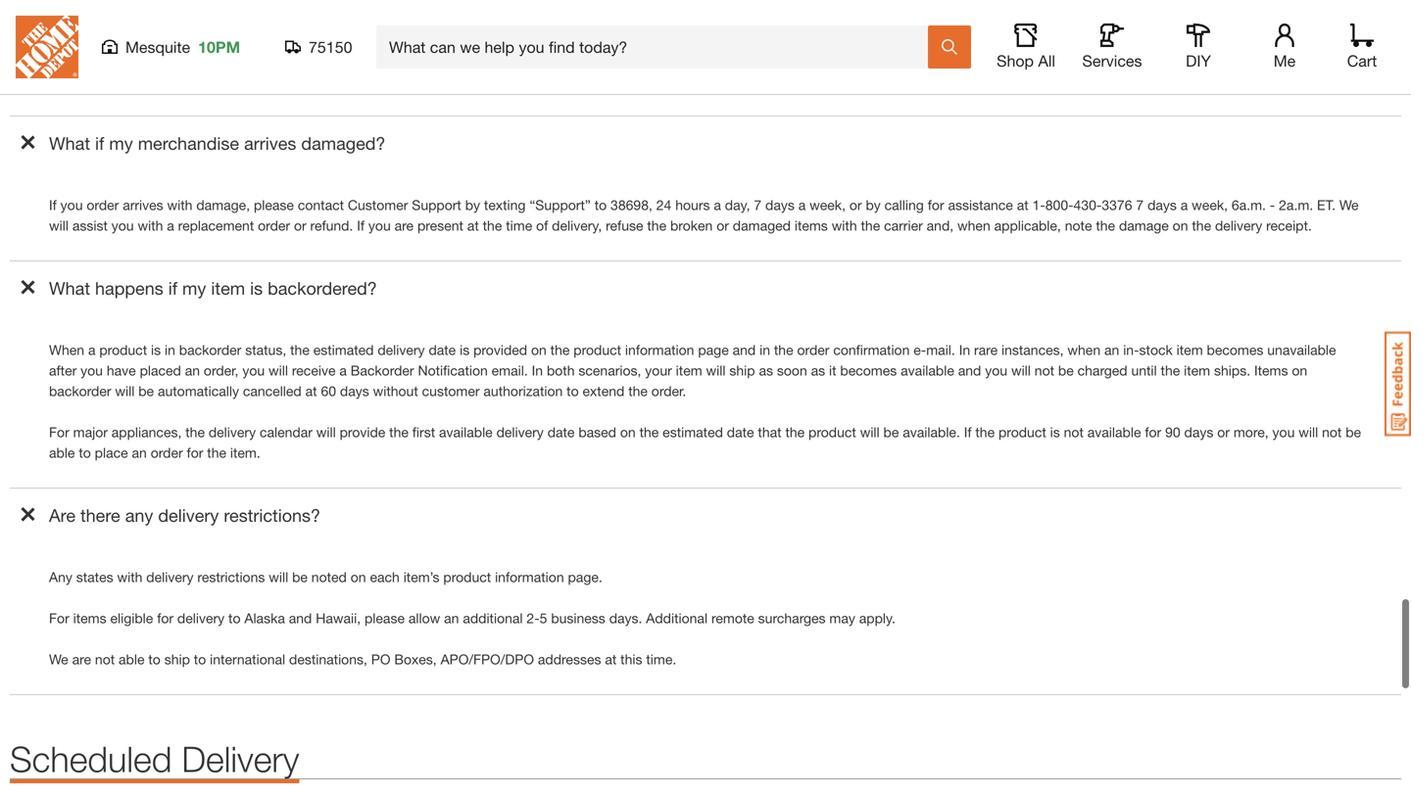 Task type: locate. For each thing, give the bounding box(es) containing it.
are
[[395, 217, 414, 234], [72, 651, 91, 668]]

as
[[759, 362, 773, 379], [811, 362, 825, 379]]

1 vertical spatial estimated
[[663, 424, 723, 440]]

place
[[95, 445, 128, 461]]

be left "feedback link" 'image'
[[1346, 424, 1361, 440]]

1 horizontal spatial order,
[[204, 362, 239, 379]]

if you order arrives with damage, please contact customer support by texting "support" to 38698, 24 hours a day, 7 days a week, or by calling for assistance at 1-800-430-3376 7 days a week, 6a.m. - 2a.m. et. we will assist you with a replacement order or refund. if you are present at the time of delivery, refuse the broken or damaged items with the carrier and, when applicable, note the damage on the delivery receipt.
[[49, 197, 1359, 234]]

0 vertical spatial arrives
[[244, 133, 296, 154]]

if right happens
[[168, 278, 177, 299]]

0 horizontal spatial able
[[49, 445, 75, 461]]

800- inside if you order arrives with damage, please contact customer support by texting "support" to 38698, 24 hours a day, 7 days a week, or by calling for assistance at 1-800-430-3376 7 days a week, 6a.m. - 2a.m. et. we will assist you with a replacement order or refund. if you are present at the time of delivery, refuse the broken or damaged items with the carrier and, when applicable, note the damage on the delivery receipt.
[[1045, 197, 1074, 213]]

1 horizontal spatial when
[[957, 217, 990, 234]]

0 horizontal spatial customer
[[230, 31, 291, 47]]

becomes
[[1207, 342, 1263, 358], [840, 362, 897, 379]]

0 vertical spatial 24
[[539, 31, 554, 47]]

on right provided
[[531, 342, 547, 358]]

date left based
[[547, 424, 575, 440]]

1 vertical spatial customer
[[348, 197, 408, 213]]

will inside if you order arrives with damage, please contact customer support by texting "support" to 38698, 24 hours a day, 7 days a week, or by calling for assistance at 1-800-430-3376 7 days a week, 6a.m. - 2a.m. et. we will assist you with a replacement order or refund. if you are present at the time of delivery, refuse the broken or damaged items with the carrier and, when applicable, note the damage on the delivery receipt.
[[49, 217, 69, 234]]

we inside if you order arrives with damage, please contact customer support by texting "support" to 38698, 24 hours a day, 7 days a week, or by calling for assistance at 1-800-430-3376 7 days a week, 6a.m. - 2a.m. et. we will assist you with a replacement order or refund. if you are present at the time of delivery, refuse the broken or damaged items with the carrier and, when applicable, note the damage on the delivery receipt.
[[1339, 197, 1359, 213]]

available right first
[[439, 424, 493, 440]]

po
[[371, 651, 390, 668]]

arrives
[[244, 133, 296, 154], [123, 197, 163, 213]]

page.
[[568, 569, 602, 585]]

you right refund.
[[368, 217, 391, 234]]

0 vertical spatial estimated
[[313, 342, 374, 358]]

will up "appliances,"
[[115, 383, 135, 399]]

et.
[[1200, 31, 1218, 47], [1317, 197, 1336, 213]]

may
[[829, 610, 855, 626]]

"support" inside to cancel your order, contact customer support by texting "support" to 38698, 24 hours a day, 7 days a week, or by calling for assistance at 1-800-430-3376 7 days a week, 6a.m. - 2a.m. et. please have your original payment information available when calling to cancel your order.
[[412, 31, 473, 47]]

when
[[49, 342, 84, 358]]

texting inside to cancel your order, contact customer support by texting "support" to 38698, 24 hours a day, 7 days a week, or by calling for assistance at 1-800-430-3376 7 days a week, 6a.m. - 2a.m. et. please have your original payment information available when calling to cancel your order.
[[367, 31, 408, 47]]

2 horizontal spatial date
[[727, 424, 754, 440]]

for major appliances, the delivery calendar will provide the first available delivery date based on the estimated date that the product will be available. if the product is not available for 90 days or more, you will not be able to place an order for the item.
[[49, 424, 1361, 461]]

you right more,
[[1272, 424, 1295, 440]]

receive
[[292, 362, 336, 379]]

have inside when a product is in backorder status, the estimated delivery date is provided on the product information page and in the order confirmation e-mail. in rare instances, when an in-stock item becomes unavailable after you have placed an order, you will receive a backorder notification email. in both scenarios, your item will ship as soon as it becomes available and you will not be charged until the item ships. items on backorder will be automatically cancelled at 60 days without customer authorization to extend the order.
[[107, 362, 136, 379]]

in-
[[1123, 342, 1139, 358]]

available inside to cancel your order, contact customer support by texting "support" to 38698, 24 hours a day, 7 days a week, or by calling for assistance at 1-800-430-3376 7 days a week, 6a.m. - 2a.m. et. please have your original payment information available when calling to cancel your order.
[[227, 52, 281, 68]]

with
[[167, 197, 193, 213], [138, 217, 163, 234], [832, 217, 857, 234], [117, 569, 142, 585]]

0 vertical spatial 3376
[[984, 31, 1015, 47]]

items down states
[[73, 610, 106, 626]]

0 horizontal spatial support
[[294, 31, 344, 47]]

e-
[[913, 342, 926, 358]]

1 vertical spatial arrives
[[123, 197, 163, 213]]

an
[[1104, 342, 1119, 358], [185, 362, 200, 379], [132, 445, 147, 461], [444, 610, 459, 626]]

status,
[[245, 342, 286, 358]]

1 vertical spatial ship
[[164, 651, 190, 668]]

1 vertical spatial becomes
[[840, 362, 897, 379]]

allow
[[408, 610, 440, 626]]

able down eligible
[[119, 651, 145, 668]]

1 vertical spatial have
[[107, 362, 136, 379]]

in right page
[[760, 342, 770, 358]]

3376 up 'shop'
[[984, 31, 1015, 47]]

have left placed on the top
[[107, 362, 136, 379]]

1 vertical spatial et.
[[1317, 197, 1336, 213]]

when a product is in backorder status, the estimated delivery date is provided on the product information page and in the order confirmation e-mail. in rare instances, when an in-stock item becomes unavailable after you have placed an order, you will receive a backorder notification email. in both scenarios, your item will ship as soon as it becomes available and you will not be charged until the item ships. items on backorder will be automatically cancelled at 60 days without customer authorization to extend the order.
[[49, 342, 1336, 399]]

1 in from the left
[[165, 342, 175, 358]]

estimated
[[313, 342, 374, 358], [663, 424, 723, 440]]

0 horizontal spatial 38698,
[[493, 31, 535, 47]]

2 horizontal spatial calling
[[884, 197, 924, 213]]

2a.m.
[[1162, 31, 1196, 47], [1279, 197, 1313, 213]]

addresses
[[538, 651, 601, 668]]

estimated up receive
[[313, 342, 374, 358]]

ship
[[729, 362, 755, 379], [164, 651, 190, 668]]

2 in from the left
[[760, 342, 770, 358]]

0 horizontal spatial if
[[95, 133, 104, 154]]

1 vertical spatial 800-
[[1045, 197, 1074, 213]]

available left 75150 button
[[227, 52, 281, 68]]

0 vertical spatial backorder
[[179, 342, 241, 358]]

0 horizontal spatial my
[[109, 133, 133, 154]]

for inside to cancel your order, contact customer support by texting "support" to 38698, 24 hours a day, 7 days a week, or by calling for assistance at 1-800-430-3376 7 days a week, 6a.m. - 2a.m. et. please have your original payment information available when calling to cancel your order.
[[810, 31, 827, 47]]

2 horizontal spatial information
[[625, 342, 694, 358]]

0 horizontal spatial if
[[49, 197, 57, 213]]

days.
[[609, 610, 642, 626]]

when right 10pm
[[285, 52, 318, 68]]

0 vertical spatial what
[[49, 133, 90, 154]]

2 horizontal spatial if
[[964, 424, 972, 440]]

and down rare at the top
[[958, 362, 981, 379]]

have inside to cancel your order, contact customer support by texting "support" to 38698, 24 hours a day, 7 days a week, or by calling for assistance at 1-800-430-3376 7 days a week, 6a.m. - 2a.m. et. please have your original payment information available when calling to cancel your order.
[[1267, 31, 1296, 47]]

information right payment
[[154, 52, 224, 68]]

provide
[[340, 424, 385, 440]]

product up scenarios,
[[573, 342, 621, 358]]

to inside when a product is in backorder status, the estimated delivery date is provided on the product information page and in the order confirmation e-mail. in rare instances, when an in-stock item becomes unavailable after you have placed an order, you will receive a backorder notification email. in both scenarios, your item will ship as soon as it becomes available and you will not be charged until the item ships. items on backorder will be automatically cancelled at 60 days without customer authorization to extend the order.
[[567, 383, 579, 399]]

0 horizontal spatial 430-
[[956, 31, 984, 47]]

0 vertical spatial my
[[109, 133, 133, 154]]

order up 'it'
[[797, 342, 829, 358]]

shop all button
[[995, 24, 1057, 71]]

cancel
[[67, 31, 107, 47], [381, 52, 421, 68]]

cancel right 75150
[[381, 52, 421, 68]]

order, inside when a product is in backorder status, the estimated delivery date is provided on the product information page and in the order confirmation e-mail. in rare instances, when an in-stock item becomes unavailable after you have placed an order, you will receive a backorder notification email. in both scenarios, your item will ship as soon as it becomes available and you will not be charged until the item ships. items on backorder will be automatically cancelled at 60 days without customer authorization to extend the order.
[[204, 362, 239, 379]]

on inside for major appliances, the delivery calendar will provide the first available delivery date based on the estimated date that the product will be available. if the product is not available for 90 days or more, you will not be able to place an order for the item.
[[620, 424, 636, 440]]

800- left 'shop all' "button"
[[928, 31, 956, 47]]

will down instances,
[[1011, 362, 1031, 379]]

1 horizontal spatial 1-
[[1032, 197, 1045, 213]]

available down e-
[[901, 362, 954, 379]]

1 vertical spatial information
[[625, 342, 694, 358]]

calling
[[767, 31, 806, 47], [322, 52, 361, 68], [884, 197, 924, 213]]

800- up 'note'
[[1045, 197, 1074, 213]]

able
[[49, 445, 75, 461], [119, 651, 145, 668]]

product down instances,
[[998, 424, 1046, 440]]

1 horizontal spatial please
[[365, 610, 405, 626]]

1 horizontal spatial we
[[1339, 197, 1359, 213]]

0 vertical spatial 6a.m.
[[1114, 31, 1149, 47]]

texting inside if you order arrives with damage, please contact customer support by texting "support" to 38698, 24 hours a day, 7 days a week, or by calling for assistance at 1-800-430-3376 7 days a week, 6a.m. - 2a.m. et. we will assist you with a replacement order or refund. if you are present at the time of delivery, refuse the broken or damaged items with the carrier and, when applicable, note the damage on the delivery receipt.
[[484, 197, 526, 213]]

1 horizontal spatial et.
[[1317, 197, 1336, 213]]

0 horizontal spatial 800-
[[928, 31, 956, 47]]

you
[[60, 197, 83, 213], [111, 217, 134, 234], [368, 217, 391, 234], [80, 362, 103, 379], [242, 362, 265, 379], [985, 362, 1007, 379], [1272, 424, 1295, 440]]

1 vertical spatial in
[[532, 362, 543, 379]]

information inside when a product is in backorder status, the estimated delivery date is provided on the product information page and in the order confirmation e-mail. in rare instances, when an in-stock item becomes unavailable after you have placed an order, you will receive a backorder notification email. in both scenarios, your item will ship as soon as it becomes available and you will not be charged until the item ships. items on backorder will be automatically cancelled at 60 days without customer authorization to extend the order.
[[625, 342, 694, 358]]

1 vertical spatial backorder
[[49, 383, 111, 399]]

0 horizontal spatial as
[[759, 362, 773, 379]]

1 vertical spatial 2a.m.
[[1279, 197, 1313, 213]]

0 vertical spatial 38698,
[[493, 31, 535, 47]]

800- inside to cancel your order, contact customer support by texting "support" to 38698, 24 hours a day, 7 days a week, or by calling for assistance at 1-800-430-3376 7 days a week, 6a.m. - 2a.m. et. please have your original payment information available when calling to cancel your order.
[[928, 31, 956, 47]]

what for what if my merchandise arrives damaged?
[[49, 133, 90, 154]]

1 vertical spatial for
[[49, 610, 69, 626]]

when up charged
[[1067, 342, 1101, 358]]

when
[[285, 52, 318, 68], [957, 217, 990, 234], [1067, 342, 1101, 358]]

days inside when a product is in backorder status, the estimated delivery date is provided on the product information page and in the order confirmation e-mail. in rare instances, when an in-stock item becomes unavailable after you have placed an order, you will receive a backorder notification email. in both scenarios, your item will ship as soon as it becomes available and you will not be charged until the item ships. items on backorder will be automatically cancelled at 60 days without customer authorization to extend the order.
[[340, 383, 369, 399]]

estimated inside for major appliances, the delivery calendar will provide the first available delivery date based on the estimated date that the product will be available. if the product is not available for 90 days or more, you will not be able to place an order for the item.
[[663, 424, 723, 440]]

in up placed on the top
[[165, 342, 175, 358]]

what down original
[[49, 133, 90, 154]]

0 horizontal spatial please
[[254, 197, 294, 213]]

applicable,
[[994, 217, 1061, 234]]

ship left international
[[164, 651, 190, 668]]

be left charged
[[1058, 362, 1074, 379]]

0 vertical spatial order.
[[456, 52, 490, 68]]

cancelled
[[243, 383, 302, 399]]

feedback link image
[[1385, 331, 1411, 437]]

2 what from the top
[[49, 278, 90, 299]]

date left "that"
[[727, 424, 754, 440]]

at
[[899, 31, 911, 47], [1017, 197, 1029, 213], [467, 217, 479, 234], [305, 383, 317, 399], [605, 651, 617, 668]]

an down "appliances,"
[[132, 445, 147, 461]]

what left happens
[[49, 278, 90, 299]]

on right based
[[620, 424, 636, 440]]

available inside when a product is in backorder status, the estimated delivery date is provided on the product information page and in the order confirmation e-mail. in rare instances, when an in-stock item becomes unavailable after you have placed an order, you will receive a backorder notification email. in both scenarios, your item will ship as soon as it becomes available and you will not be charged until the item ships. items on backorder will be automatically cancelled at 60 days without customer authorization to extend the order.
[[901, 362, 954, 379]]

be
[[1058, 362, 1074, 379], [138, 383, 154, 399], [883, 424, 899, 440], [1346, 424, 1361, 440], [292, 569, 308, 585]]

0 vertical spatial and
[[733, 342, 756, 358]]

-
[[1152, 31, 1158, 47], [1270, 197, 1275, 213]]

0 horizontal spatial 3376
[[984, 31, 1015, 47]]

are down states
[[72, 651, 91, 668]]

item
[[211, 278, 245, 299], [1176, 342, 1203, 358], [676, 362, 702, 379], [1184, 362, 1210, 379]]

the left item.
[[207, 445, 226, 461]]

0 horizontal spatial have
[[107, 362, 136, 379]]

1 horizontal spatial in
[[760, 342, 770, 358]]

arrives left damaged?
[[244, 133, 296, 154]]

product
[[99, 342, 147, 358], [573, 342, 621, 358], [808, 424, 856, 440], [998, 424, 1046, 440], [443, 569, 491, 585]]

order.
[[456, 52, 490, 68], [651, 383, 686, 399]]

0 horizontal spatial ship
[[164, 651, 190, 668]]

430-
[[956, 31, 984, 47], [1074, 197, 1102, 213]]

1 horizontal spatial if
[[357, 217, 365, 234]]

order. inside when a product is in backorder status, the estimated delivery date is provided on the product information page and in the order confirmation e-mail. in rare instances, when an in-stock item becomes unavailable after you have placed an order, you will receive a backorder notification email. in both scenarios, your item will ship as soon as it becomes available and you will not be charged until the item ships. items on backorder will be automatically cancelled at 60 days without customer authorization to extend the order.
[[651, 383, 686, 399]]

1 vertical spatial 430-
[[1074, 197, 1102, 213]]

2 for from the top
[[49, 610, 69, 626]]

- right the "services" button
[[1152, 31, 1158, 47]]

customer
[[422, 383, 480, 399]]

delivery left receipt.
[[1215, 217, 1262, 234]]

order down "appliances,"
[[151, 445, 183, 461]]

are left 'present'
[[395, 217, 414, 234]]

0 vertical spatial becomes
[[1207, 342, 1263, 358]]

product up for items eligible for delivery to alaska and hawaii, please allow an additional 2-5 business days. additional remote surcharges may apply. at the bottom
[[443, 569, 491, 585]]

with up replacement
[[167, 197, 193, 213]]

2 vertical spatial and
[[289, 610, 312, 626]]

1 vertical spatial are
[[72, 651, 91, 668]]

1 what from the top
[[49, 133, 90, 154]]

0 vertical spatial information
[[154, 52, 224, 68]]

for inside if you order arrives with damage, please contact customer support by texting "support" to 38698, 24 hours a day, 7 days a week, or by calling for assistance at 1-800-430-3376 7 days a week, 6a.m. - 2a.m. et. we will assist you with a replacement order or refund. if you are present at the time of delivery, refuse the broken or damaged items with the carrier and, when applicable, note the damage on the delivery receipt.
[[928, 197, 944, 213]]

assistance
[[831, 31, 896, 47], [948, 197, 1013, 213]]

an inside for major appliances, the delivery calendar will provide the first available delivery date based on the estimated date that the product will be available. if the product is not available for 90 days or more, you will not be able to place an order for the item.
[[132, 445, 147, 461]]

2 vertical spatial when
[[1067, 342, 1101, 358]]

24 inside if you order arrives with damage, please contact customer support by texting "support" to 38698, 24 hours a day, 7 days a week, or by calling for assistance at 1-800-430-3376 7 days a week, 6a.m. - 2a.m. et. we will assist you with a replacement order or refund. if you are present at the time of delivery, refuse the broken or damaged items with the carrier and, when applicable, note the damage on the delivery receipt.
[[656, 197, 672, 213]]

assist
[[72, 217, 108, 234]]

me
[[1274, 51, 1296, 70]]

0 horizontal spatial arrives
[[123, 197, 163, 213]]

as left "soon"
[[759, 362, 773, 379]]

order, up payment
[[142, 31, 177, 47]]

1 horizontal spatial 38698,
[[611, 197, 652, 213]]

1 horizontal spatial 6a.m.
[[1232, 197, 1266, 213]]

2 vertical spatial calling
[[884, 197, 924, 213]]

hours inside if you order arrives with damage, please contact customer support by texting "support" to 38698, 24 hours a day, 7 days a week, or by calling for assistance at 1-800-430-3376 7 days a week, 6a.m. - 2a.m. et. we will assist you with a replacement order or refund. if you are present at the time of delivery, refuse the broken or damaged items with the carrier and, when applicable, note the damage on the delivery receipt.
[[675, 197, 710, 213]]

0 vertical spatial for
[[49, 424, 69, 440]]

customer
[[230, 31, 291, 47], [348, 197, 408, 213]]

1 vertical spatial texting
[[484, 197, 526, 213]]

0 vertical spatial contact
[[180, 31, 227, 47]]

0 horizontal spatial calling
[[322, 52, 361, 68]]

1- inside if you order arrives with damage, please contact customer support by texting "support" to 38698, 24 hours a day, 7 days a week, or by calling for assistance at 1-800-430-3376 7 days a week, 6a.m. - 2a.m. et. we will assist you with a replacement order or refund. if you are present at the time of delivery, refuse the broken or damaged items with the carrier and, when applicable, note the damage on the delivery receipt.
[[1032, 197, 1045, 213]]

on
[[1173, 217, 1188, 234], [531, 342, 547, 358], [1292, 362, 1307, 379], [620, 424, 636, 440], [351, 569, 366, 585]]

delivery
[[1215, 217, 1262, 234], [378, 342, 425, 358], [209, 424, 256, 440], [496, 424, 544, 440], [158, 505, 219, 526], [146, 569, 194, 585], [177, 610, 225, 626]]

0 horizontal spatial order.
[[456, 52, 490, 68]]

0 vertical spatial customer
[[230, 31, 291, 47]]

delivery right any
[[158, 505, 219, 526]]

0 vertical spatial "support"
[[412, 31, 473, 47]]

for left major
[[49, 424, 69, 440]]

date up the notification
[[429, 342, 456, 358]]

services button
[[1081, 24, 1144, 71]]

stock
[[1139, 342, 1173, 358]]

for inside for major appliances, the delivery calendar will provide the first available delivery date based on the estimated date that the product will be available. if the product is not available for 90 days or more, you will not be able to place an order for the item.
[[49, 424, 69, 440]]

"support" inside if you order arrives with damage, please contact customer support by texting "support" to 38698, 24 hours a day, 7 days a week, or by calling for assistance at 1-800-430-3376 7 days a week, 6a.m. - 2a.m. et. we will assist you with a replacement order or refund. if you are present at the time of delivery, refuse the broken or damaged items with the carrier and, when applicable, note the damage on the delivery receipt.
[[529, 197, 591, 213]]

arrives inside if you order arrives with damage, please contact customer support by texting "support" to 38698, 24 hours a day, 7 days a week, or by calling for assistance at 1-800-430-3376 7 days a week, 6a.m. - 2a.m. et. we will assist you with a replacement order or refund. if you are present at the time of delivery, refuse the broken or damaged items with the carrier and, when applicable, note the damage on the delivery receipt.
[[123, 197, 163, 213]]

if up assist
[[95, 133, 104, 154]]

soon
[[777, 362, 807, 379]]

eligible
[[110, 610, 153, 626]]

when right 'and,'
[[957, 217, 990, 234]]

on right the damage
[[1173, 217, 1188, 234]]

becomes up ships.
[[1207, 342, 1263, 358]]

backordered?
[[268, 278, 377, 299]]

in left both
[[532, 362, 543, 379]]

1 vertical spatial items
[[73, 610, 106, 626]]

0 horizontal spatial we
[[49, 651, 68, 668]]

1 for from the top
[[49, 424, 69, 440]]

ships.
[[1214, 362, 1250, 379]]

ship left "soon"
[[729, 362, 755, 379]]

you inside for major appliances, the delivery calendar will provide the first available delivery date based on the estimated date that the product will be available. if the product is not available for 90 days or more, you will not be able to place an order for the item.
[[1272, 424, 1295, 440]]

on down unavailable
[[1292, 362, 1307, 379]]

430- inside to cancel your order, contact customer support by texting "support" to 38698, 24 hours a day, 7 days a week, or by calling for assistance at 1-800-430-3376 7 days a week, 6a.m. - 2a.m. et. please have your original payment information available when calling to cancel your order.
[[956, 31, 984, 47]]

0 horizontal spatial contact
[[180, 31, 227, 47]]

backorder down the after
[[49, 383, 111, 399]]

1 vertical spatial day,
[[725, 197, 750, 213]]

is down instances,
[[1050, 424, 1060, 440]]

24
[[539, 31, 554, 47], [656, 197, 672, 213]]

1 vertical spatial what
[[49, 278, 90, 299]]

additional
[[463, 610, 523, 626]]

2a.m. inside to cancel your order, contact customer support by texting "support" to 38698, 24 hours a day, 7 days a week, or by calling for assistance at 1-800-430-3376 7 days a week, 6a.m. - 2a.m. et. please have your original payment information available when calling to cancel your order.
[[1162, 31, 1196, 47]]

shop
[[997, 51, 1034, 70]]

1 horizontal spatial 800-
[[1045, 197, 1074, 213]]

notification
[[418, 362, 488, 379]]

0 vertical spatial please
[[254, 197, 294, 213]]

1 horizontal spatial and
[[733, 342, 756, 358]]

item right stock
[[1176, 342, 1203, 358]]

until
[[1131, 362, 1157, 379]]

and right page
[[733, 342, 756, 358]]

0 vertical spatial have
[[1267, 31, 1296, 47]]

cancel up original
[[67, 31, 107, 47]]

0 vertical spatial ship
[[729, 362, 755, 379]]

0 vertical spatial 800-
[[928, 31, 956, 47]]

1 vertical spatial 24
[[656, 197, 672, 213]]

what for what happens if my item is backordered?
[[49, 278, 90, 299]]

day, inside to cancel your order, contact customer support by texting "support" to 38698, 24 hours a day, 7 days a week, or by calling for assistance at 1-800-430-3376 7 days a week, 6a.m. - 2a.m. et. please have your original payment information available when calling to cancel your order.
[[608, 31, 633, 47]]

2 horizontal spatial when
[[1067, 342, 1101, 358]]

assistance inside to cancel your order, contact customer support by texting "support" to 38698, 24 hours a day, 7 days a week, or by calling for assistance at 1-800-430-3376 7 days a week, 6a.m. - 2a.m. et. please have your original payment information available when calling to cancel your order.
[[831, 31, 896, 47]]

1 vertical spatial contact
[[298, 197, 344, 213]]

0 horizontal spatial date
[[429, 342, 456, 358]]

0 vertical spatial if
[[49, 197, 57, 213]]

1- inside to cancel your order, contact customer support by texting "support" to 38698, 24 hours a day, 7 days a week, or by calling for assistance at 1-800-430-3376 7 days a week, 6a.m. - 2a.m. et. please have your original payment information available when calling to cancel your order.
[[915, 31, 928, 47]]

1 horizontal spatial have
[[1267, 31, 1296, 47]]

your
[[111, 31, 138, 47], [1300, 31, 1327, 47], [425, 52, 452, 68], [645, 362, 672, 379]]

for for what happens if my item is backordered?
[[49, 424, 69, 440]]

available
[[227, 52, 281, 68], [901, 362, 954, 379], [439, 424, 493, 440], [1087, 424, 1141, 440]]

based
[[578, 424, 616, 440]]

when inside when a product is in backorder status, the estimated delivery date is provided on the product information page and in the order confirmation e-mail. in rare instances, when an in-stock item becomes unavailable after you have placed an order, you will receive a backorder notification email. in both scenarios, your item will ship as soon as it becomes available and you will not be charged until the item ships. items on backorder will be automatically cancelled at 60 days without customer authorization to extend the order.
[[1067, 342, 1101, 358]]

0 vertical spatial in
[[959, 342, 970, 358]]

estimated down when a product is in backorder status, the estimated delivery date is provided on the product information page and in the order confirmation e-mail. in rare instances, when an in-stock item becomes unavailable after you have placed an order, you will receive a backorder notification email. in both scenarios, your item will ship as soon as it becomes available and you will not be charged until the item ships. items on backorder will be automatically cancelled at 60 days without customer authorization to extend the order.
[[663, 424, 723, 440]]

becomes down confirmation
[[840, 362, 897, 379]]

extend
[[583, 383, 624, 399]]

1 horizontal spatial -
[[1270, 197, 1275, 213]]

not inside when a product is in backorder status, the estimated delivery date is provided on the product information page and in the order confirmation e-mail. in rare instances, when an in-stock item becomes unavailable after you have placed an order, you will receive a backorder notification email. in both scenarios, your item will ship as soon as it becomes available and you will not be charged until the item ships. items on backorder will be automatically cancelled at 60 days without customer authorization to extend the order.
[[1035, 362, 1054, 379]]

texting right 75150
[[367, 31, 408, 47]]

1 horizontal spatial 24
[[656, 197, 672, 213]]

day,
[[608, 31, 633, 47], [725, 197, 750, 213]]

the up "soon"
[[774, 342, 793, 358]]

2a.m. up receipt.
[[1279, 197, 1313, 213]]

0 vertical spatial et.
[[1200, 31, 1218, 47]]

0 horizontal spatial 1-
[[915, 31, 928, 47]]

order, up automatically
[[204, 362, 239, 379]]

delivery down restrictions
[[177, 610, 225, 626]]

or
[[732, 31, 744, 47], [849, 197, 862, 213], [294, 217, 306, 234], [716, 217, 729, 234], [1217, 424, 1230, 440]]

items
[[795, 217, 828, 234], [73, 610, 106, 626]]

hours
[[558, 31, 593, 47], [675, 197, 710, 213]]

information left page
[[625, 342, 694, 358]]

texting
[[367, 31, 408, 47], [484, 197, 526, 213]]

1 vertical spatial 38698,
[[611, 197, 652, 213]]

1 vertical spatial 1-
[[1032, 197, 1045, 213]]

1 horizontal spatial if
[[168, 278, 177, 299]]

1 vertical spatial hours
[[675, 197, 710, 213]]

date inside when a product is in backorder status, the estimated delivery date is provided on the product information page and in the order confirmation e-mail. in rare instances, when an in-stock item becomes unavailable after you have placed an order, you will receive a backorder notification email. in both scenarios, your item will ship as soon as it becomes available and you will not be charged until the item ships. items on backorder will be automatically cancelled at 60 days without customer authorization to extend the order.
[[429, 342, 456, 358]]

0 horizontal spatial 24
[[539, 31, 554, 47]]

1 horizontal spatial calling
[[767, 31, 806, 47]]

as left 'it'
[[811, 362, 825, 379]]

800-
[[928, 31, 956, 47], [1045, 197, 1074, 213]]

will up cancelled
[[269, 362, 288, 379]]

mail.
[[926, 342, 955, 358]]

replacement
[[178, 217, 254, 234]]

when inside to cancel your order, contact customer support by texting "support" to 38698, 24 hours a day, 7 days a week, or by calling for assistance at 1-800-430-3376 7 days a week, 6a.m. - 2a.m. et. please have your original payment information available when calling to cancel your order.
[[285, 52, 318, 68]]

to inside if you order arrives with damage, please contact customer support by texting "support" to 38698, 24 hours a day, 7 days a week, or by calling for assistance at 1-800-430-3376 7 days a week, 6a.m. - 2a.m. et. we will assist you with a replacement order or refund. if you are present at the time of delivery, refuse the broken or damaged items with the carrier and, when applicable, note the damage on the delivery receipt.
[[595, 197, 607, 213]]



Task type: describe. For each thing, give the bounding box(es) containing it.
item down replacement
[[211, 278, 245, 299]]

1 horizontal spatial my
[[182, 278, 206, 299]]

scheduled delivery
[[10, 738, 299, 780]]

the right available.
[[975, 424, 995, 440]]

when inside if you order arrives with damage, please contact customer support by texting "support" to 38698, 24 hours a day, 7 days a week, or by calling for assistance at 1-800-430-3376 7 days a week, 6a.m. - 2a.m. et. we will assist you with a replacement order or refund. if you are present at the time of delivery, refuse the broken or damaged items with the carrier and, when applicable, note the damage on the delivery receipt.
[[957, 217, 990, 234]]

the down automatically
[[185, 424, 205, 440]]

0 horizontal spatial backorder
[[49, 383, 111, 399]]

that
[[758, 424, 782, 440]]

1 horizontal spatial becomes
[[1207, 342, 1263, 358]]

shop all
[[997, 51, 1055, 70]]

any
[[125, 505, 153, 526]]

available left 90
[[1087, 424, 1141, 440]]

diy
[[1186, 51, 1211, 70]]

- inside to cancel your order, contact customer support by texting "support" to 38698, 24 hours a day, 7 days a week, or by calling for assistance at 1-800-430-3376 7 days a week, 6a.m. - 2a.m. et. please have your original payment information available when calling to cancel your order.
[[1152, 31, 1158, 47]]

at inside when a product is in backorder status, the estimated delivery date is provided on the product information page and in the order confirmation e-mail. in rare instances, when an in-stock item becomes unavailable after you have placed an order, you will receive a backorder notification email. in both scenarios, your item will ship as soon as it becomes available and you will not be charged until the item ships. items on backorder will be automatically cancelled at 60 days without customer authorization to extend the order.
[[305, 383, 317, 399]]

ship inside when a product is in backorder status, the estimated delivery date is provided on the product information page and in the order confirmation e-mail. in rare instances, when an in-stock item becomes unavailable after you have placed an order, you will receive a backorder notification email. in both scenarios, your item will ship as soon as it becomes available and you will not be charged until the item ships. items on backorder will be automatically cancelled at 60 days without customer authorization to extend the order.
[[729, 362, 755, 379]]

items
[[1254, 362, 1288, 379]]

after
[[49, 362, 77, 379]]

assistance inside if you order arrives with damage, please contact customer support by texting "support" to 38698, 24 hours a day, 7 days a week, or by calling for assistance at 1-800-430-3376 7 days a week, 6a.m. - 2a.m. et. we will assist you with a replacement order or refund. if you are present at the time of delivery, refuse the broken or damaged items with the carrier and, when applicable, note the damage on the delivery receipt.
[[948, 197, 1013, 213]]

order. inside to cancel your order, contact customer support by texting "support" to 38698, 24 hours a day, 7 days a week, or by calling for assistance at 1-800-430-3376 7 days a week, 6a.m. - 2a.m. et. please have your original payment information available when calling to cancel your order.
[[456, 52, 490, 68]]

scenarios,
[[578, 362, 641, 379]]

order, inside to cancel your order, contact customer support by texting "support" to 38698, 24 hours a day, 7 days a week, or by calling for assistance at 1-800-430-3376 7 days a week, 6a.m. - 2a.m. et. please have your original payment information available when calling to cancel your order.
[[142, 31, 177, 47]]

the right refuse
[[647, 217, 666, 234]]

430- inside if you order arrives with damage, please contact customer support by texting "support" to 38698, 24 hours a day, 7 days a week, or by calling for assistance at 1-800-430-3376 7 days a week, 6a.m. - 2a.m. et. we will assist you with a replacement order or refund. if you are present at the time of delivery, refuse the broken or damaged items with the carrier and, when applicable, note the damage on the delivery receipt.
[[1074, 197, 1102, 213]]

international
[[210, 651, 285, 668]]

note
[[1065, 217, 1092, 234]]

refund.
[[310, 217, 353, 234]]

and,
[[927, 217, 954, 234]]

able inside for major appliances, the delivery calendar will provide the first available delivery date based on the estimated date that the product will be available. if the product is not available for 90 days or more, you will not be able to place an order for the item.
[[49, 445, 75, 461]]

support inside if you order arrives with damage, please contact customer support by texting "support" to 38698, 24 hours a day, 7 days a week, or by calling for assistance at 1-800-430-3376 7 days a week, 6a.m. - 2a.m. et. we will assist you with a replacement order or refund. if you are present at the time of delivery, refuse the broken or damaged items with the carrier and, when applicable, note the damage on the delivery receipt.
[[412, 197, 461, 213]]

6a.m. inside if you order arrives with damage, please contact customer support by texting "support" to 38698, 24 hours a day, 7 days a week, or by calling for assistance at 1-800-430-3376 7 days a week, 6a.m. - 2a.m. et. we will assist you with a replacement order or refund. if you are present at the time of delivery, refuse the broken or damaged items with the carrier and, when applicable, note the damage on the delivery receipt.
[[1232, 197, 1266, 213]]

order inside for major appliances, the delivery calendar will provide the first available delivery date based on the estimated date that the product will be available. if the product is not available for 90 days or more, you will not be able to place an order for the item.
[[151, 445, 183, 461]]

5
[[540, 610, 547, 626]]

the left carrier
[[861, 217, 880, 234]]

1 horizontal spatial in
[[959, 342, 970, 358]]

will left available.
[[860, 424, 880, 440]]

estimated inside when a product is in backorder status, the estimated delivery date is provided on the product information page and in the order confirmation e-mail. in rare instances, when an in-stock item becomes unavailable after you have placed an order, you will receive a backorder notification email. in both scenarios, your item will ship as soon as it becomes available and you will not be charged until the item ships. items on backorder will be automatically cancelled at 60 days without customer authorization to extend the order.
[[313, 342, 374, 358]]

placed
[[140, 362, 181, 379]]

1 horizontal spatial date
[[547, 424, 575, 440]]

receipt.
[[1266, 217, 1312, 234]]

major
[[73, 424, 108, 440]]

is inside for major appliances, the delivery calendar will provide the first available delivery date based on the estimated date that the product will be available. if the product is not available for 90 days or more, you will not be able to place an order for the item.
[[1050, 424, 1060, 440]]

order left refund.
[[258, 217, 290, 234]]

what happens if my item is backordered?
[[49, 278, 377, 299]]

will right more,
[[1299, 424, 1318, 440]]

1 vertical spatial we
[[49, 651, 68, 668]]

1 vertical spatial calling
[[322, 52, 361, 68]]

this
[[620, 651, 642, 668]]

order inside when a product is in backorder status, the estimated delivery date is provided on the product information page and in the order confirmation e-mail. in rare instances, when an in-stock item becomes unavailable after you have placed an order, you will receive a backorder notification email. in both scenarios, your item will ship as soon as it becomes available and you will not be charged until the item ships. items on backorder will be automatically cancelled at 60 days without customer authorization to extend the order.
[[797, 342, 829, 358]]

delivery up item.
[[209, 424, 256, 440]]

restrictions?
[[224, 505, 320, 526]]

provided
[[473, 342, 527, 358]]

damaged?
[[301, 133, 386, 154]]

with right assist
[[138, 217, 163, 234]]

support inside to cancel your order, contact customer support by texting "support" to 38698, 24 hours a day, 7 days a week, or by calling for assistance at 1-800-430-3376 7 days a week, 6a.m. - 2a.m. et. please have your original payment information available when calling to cancel your order.
[[294, 31, 344, 47]]

items inside if you order arrives with damage, please contact customer support by texting "support" to 38698, 24 hours a day, 7 days a week, or by calling for assistance at 1-800-430-3376 7 days a week, 6a.m. - 2a.m. et. we will assist you with a replacement order or refund. if you are present at the time of delivery, refuse the broken or damaged items with the carrier and, when applicable, note the damage on the delivery receipt.
[[795, 217, 828, 234]]

delivery inside when a product is in backorder status, the estimated delivery date is provided on the product information page and in the order confirmation e-mail. in rare instances, when an in-stock item becomes unavailable after you have placed an order, you will receive a backorder notification email. in both scenarios, your item will ship as soon as it becomes available and you will not be charged until the item ships. items on backorder will be automatically cancelled at 60 days without customer authorization to extend the order.
[[378, 342, 425, 358]]

not down charged
[[1064, 424, 1084, 440]]

original
[[49, 52, 93, 68]]

an right allow
[[444, 610, 459, 626]]

information inside to cancel your order, contact customer support by texting "support" to 38698, 24 hours a day, 7 days a week, or by calling for assistance at 1-800-430-3376 7 days a week, 6a.m. - 2a.m. et. please have your original payment information available when calling to cancel your order.
[[154, 52, 224, 68]]

the up both
[[550, 342, 570, 358]]

there
[[80, 505, 120, 526]]

remote
[[711, 610, 754, 626]]

delivery down authorization
[[496, 424, 544, 440]]

be down placed on the top
[[138, 383, 154, 399]]

at inside to cancel your order, contact customer support by texting "support" to 38698, 24 hours a day, 7 days a week, or by calling for assistance at 1-800-430-3376 7 days a week, 6a.m. - 2a.m. et. please have your original payment information available when calling to cancel your order.
[[899, 31, 911, 47]]

24 inside to cancel your order, contact customer support by texting "support" to 38698, 24 hours a day, 7 days a week, or by calling for assistance at 1-800-430-3376 7 days a week, 6a.m. - 2a.m. et. please have your original payment information available when calling to cancel your order.
[[539, 31, 554, 47]]

you down rare at the top
[[985, 362, 1007, 379]]

the home depot logo image
[[16, 16, 78, 78]]

each
[[370, 569, 400, 585]]

destinations,
[[289, 651, 367, 668]]

we are not able to ship to international destinations, po boxes, apo/fpo/dpo addresses at this time.
[[49, 651, 676, 668]]

1 vertical spatial cancel
[[381, 52, 421, 68]]

days inside for major appliances, the delivery calendar will provide the first available delivery date based on the estimated date that the product will be available. if the product is not available for 90 days or more, you will not be able to place an order for the item.
[[1184, 424, 1213, 440]]

2 as from the left
[[811, 362, 825, 379]]

0 horizontal spatial becomes
[[840, 362, 897, 379]]

on left each
[[351, 569, 366, 585]]

item.
[[230, 445, 260, 461]]

2-
[[527, 610, 540, 626]]

damage,
[[196, 197, 250, 213]]

for items eligible for delivery to alaska and hawaii, please allow an additional 2-5 business days. additional remote surcharges may apply.
[[49, 610, 895, 626]]

on inside if you order arrives with damage, please contact customer support by texting "support" to 38698, 24 hours a day, 7 days a week, or by calling for assistance at 1-800-430-3376 7 days a week, 6a.m. - 2a.m. et. we will assist you with a replacement order or refund. if you are present at the time of delivery, refuse the broken or damaged items with the carrier and, when applicable, note the damage on the delivery receipt.
[[1173, 217, 1188, 234]]

to inside for major appliances, the delivery calendar will provide the first available delivery date based on the estimated date that the product will be available. if the product is not available for 90 days or more, you will not be able to place an order for the item.
[[79, 445, 91, 461]]

without
[[373, 383, 418, 399]]

the right based
[[639, 424, 659, 440]]

delivery
[[182, 738, 299, 780]]

60
[[321, 383, 336, 399]]

to
[[49, 31, 63, 47]]

services
[[1082, 51, 1142, 70]]

delivery,
[[552, 217, 602, 234]]

what if my merchandise arrives damaged?
[[49, 133, 386, 154]]

item left ships.
[[1184, 362, 1210, 379]]

2 horizontal spatial and
[[958, 362, 981, 379]]

38698, inside if you order arrives with damage, please contact customer support by texting "support" to 38698, 24 hours a day, 7 days a week, or by calling for assistance at 1-800-430-3376 7 days a week, 6a.m. - 2a.m. et. we will assist you with a replacement order or refund. if you are present at the time of delivery, refuse the broken or damaged items with the carrier and, when applicable, note the damage on the delivery receipt.
[[611, 197, 652, 213]]

if inside for major appliances, the delivery calendar will provide the first available delivery date based on the estimated date that the product will be available. if the product is not available for 90 days or more, you will not be able to place an order for the item.
[[964, 424, 972, 440]]

scheduled
[[10, 738, 172, 780]]

alaska
[[244, 610, 285, 626]]

an up automatically
[[185, 362, 200, 379]]

0 horizontal spatial and
[[289, 610, 312, 626]]

et. inside to cancel your order, contact customer support by texting "support" to 38698, 24 hours a day, 7 days a week, or by calling for assistance at 1-800-430-3376 7 days a week, 6a.m. - 2a.m. et. please have your original payment information available when calling to cancel your order.
[[1200, 31, 1218, 47]]

for for are there any delivery restrictions?
[[49, 610, 69, 626]]

6a.m. inside to cancel your order, contact customer support by texting "support" to 38698, 24 hours a day, 7 days a week, or by calling for assistance at 1-800-430-3376 7 days a week, 6a.m. - 2a.m. et. please have your original payment information available when calling to cancel your order.
[[1114, 31, 1149, 47]]

be left noted
[[292, 569, 308, 585]]

75150 button
[[285, 37, 353, 57]]

product up placed on the top
[[99, 342, 147, 358]]

the right the damage
[[1192, 217, 1211, 234]]

time.
[[646, 651, 676, 668]]

refuse
[[606, 217, 643, 234]]

2a.m. inside if you order arrives with damage, please contact customer support by texting "support" to 38698, 24 hours a day, 7 days a week, or by calling for assistance at 1-800-430-3376 7 days a week, 6a.m. - 2a.m. et. we will assist you with a replacement order or refund. if you are present at the time of delivery, refuse the broken or damaged items with the carrier and, when applicable, note the damage on the delivery receipt.
[[1279, 197, 1313, 213]]

cart
[[1347, 51, 1377, 70]]

1 as from the left
[[759, 362, 773, 379]]

hours inside to cancel your order, contact customer support by texting "support" to 38698, 24 hours a day, 7 days a week, or by calling for assistance at 1-800-430-3376 7 days a week, 6a.m. - 2a.m. et. please have your original payment information available when calling to cancel your order.
[[558, 31, 593, 47]]

business
[[551, 610, 605, 626]]

with right states
[[117, 569, 142, 585]]

apo/fpo/dpo
[[441, 651, 534, 668]]

is up placed on the top
[[151, 342, 161, 358]]

1 horizontal spatial information
[[495, 569, 564, 585]]

an left the in-
[[1104, 342, 1119, 358]]

delivery inside if you order arrives with damage, please contact customer support by texting "support" to 38698, 24 hours a day, 7 days a week, or by calling for assistance at 1-800-430-3376 7 days a week, 6a.m. - 2a.m. et. we will assist you with a replacement order or refund. if you are present at the time of delivery, refuse the broken or damaged items with the carrier and, when applicable, note the damage on the delivery receipt.
[[1215, 217, 1262, 234]]

hawaii,
[[316, 610, 361, 626]]

you right the after
[[80, 362, 103, 379]]

item's
[[403, 569, 440, 585]]

1 vertical spatial able
[[119, 651, 145, 668]]

available.
[[903, 424, 960, 440]]

with left carrier
[[832, 217, 857, 234]]

will left provide at bottom
[[316, 424, 336, 440]]

contact inside if you order arrives with damage, please contact customer support by texting "support" to 38698, 24 hours a day, 7 days a week, or by calling for assistance at 1-800-430-3376 7 days a week, 6a.m. - 2a.m. et. we will assist you with a replacement order or refund. if you are present at the time of delivery, refuse the broken or damaged items with the carrier and, when applicable, note the damage on the delivery receipt.
[[298, 197, 344, 213]]

mesquite 10pm
[[125, 38, 240, 56]]

boxes,
[[394, 651, 437, 668]]

0 horizontal spatial cancel
[[67, 31, 107, 47]]

day, inside if you order arrives with damage, please contact customer support by texting "support" to 38698, 24 hours a day, 7 days a week, or by calling for assistance at 1-800-430-3376 7 days a week, 6a.m. - 2a.m. et. we will assist you with a replacement order or refund. if you are present at the time of delivery, refuse the broken or damaged items with the carrier and, when applicable, note the damage on the delivery receipt.
[[725, 197, 750, 213]]

1 vertical spatial please
[[365, 610, 405, 626]]

is up the notification
[[460, 342, 470, 358]]

you down status,
[[242, 362, 265, 379]]

3376 inside if you order arrives with damage, please contact customer support by texting "support" to 38698, 24 hours a day, 7 days a week, or by calling for assistance at 1-800-430-3376 7 days a week, 6a.m. - 2a.m. et. we will assist you with a replacement order or refund. if you are present at the time of delivery, refuse the broken or damaged items with the carrier and, when applicable, note the damage on the delivery receipt.
[[1102, 197, 1132, 213]]

are
[[49, 505, 75, 526]]

page
[[698, 342, 729, 358]]

the left time
[[483, 217, 502, 234]]

states
[[76, 569, 113, 585]]

or inside to cancel your order, contact customer support by texting "support" to 38698, 24 hours a day, 7 days a week, or by calling for assistance at 1-800-430-3376 7 days a week, 6a.m. - 2a.m. et. please have your original payment information available when calling to cancel your order.
[[732, 31, 744, 47]]

delivery up eligible
[[146, 569, 194, 585]]

your inside when a product is in backorder status, the estimated delivery date is provided on the product information page and in the order confirmation e-mail. in rare instances, when an in-stock item becomes unavailable after you have placed an order, you will receive a backorder notification email. in both scenarios, your item will ship as soon as it becomes available and you will not be charged until the item ships. items on backorder will be automatically cancelled at 60 days without customer authorization to extend the order.
[[645, 362, 672, 379]]

noted
[[311, 569, 347, 585]]

or inside for major appliances, the delivery calendar will provide the first available delivery date based on the estimated date that the product will be available. if the product is not available for 90 days or more, you will not be able to place an order for the item.
[[1217, 424, 1230, 440]]

be left available.
[[883, 424, 899, 440]]

charged
[[1077, 362, 1127, 379]]

is up status,
[[250, 278, 263, 299]]

authorization
[[483, 383, 563, 399]]

apply.
[[859, 610, 895, 626]]

calling inside if you order arrives with damage, please contact customer support by texting "support" to 38698, 24 hours a day, 7 days a week, or by calling for assistance at 1-800-430-3376 7 days a week, 6a.m. - 2a.m. et. we will assist you with a replacement order or refund. if you are present at the time of delivery, refuse the broken or damaged items with the carrier and, when applicable, note the damage on the delivery receipt.
[[884, 197, 924, 213]]

time
[[506, 217, 532, 234]]

0 horizontal spatial items
[[73, 610, 106, 626]]

contact inside to cancel your order, contact customer support by texting "support" to 38698, 24 hours a day, 7 days a week, or by calling for assistance at 1-800-430-3376 7 days a week, 6a.m. - 2a.m. et. please have your original payment information available when calling to cancel your order.
[[180, 31, 227, 47]]

will up alaska
[[269, 569, 288, 585]]

it
[[829, 362, 836, 379]]

not right more,
[[1322, 424, 1342, 440]]

order up assist
[[87, 197, 119, 213]]

automatically
[[158, 383, 239, 399]]

1 horizontal spatial arrives
[[244, 133, 296, 154]]

diy button
[[1167, 24, 1230, 71]]

instances,
[[1001, 342, 1064, 358]]

3376 inside to cancel your order, contact customer support by texting "support" to 38698, 24 hours a day, 7 days a week, or by calling for assistance at 1-800-430-3376 7 days a week, 6a.m. - 2a.m. et. please have your original payment information available when calling to cancel your order.
[[984, 31, 1015, 47]]

are inside if you order arrives with damage, please contact customer support by texting "support" to 38698, 24 hours a day, 7 days a week, or by calling for assistance at 1-800-430-3376 7 days a week, 6a.m. - 2a.m. et. we will assist you with a replacement order or refund. if you are present at the time of delivery, refuse the broken or damaged items with the carrier and, when applicable, note the damage on the delivery receipt.
[[395, 217, 414, 234]]

0 vertical spatial calling
[[767, 31, 806, 47]]

payment
[[97, 52, 151, 68]]

not down eligible
[[95, 651, 115, 668]]

more,
[[1234, 424, 1269, 440]]

rare
[[974, 342, 998, 358]]

email.
[[492, 362, 528, 379]]

the right extend
[[628, 383, 648, 399]]

all
[[1038, 51, 1055, 70]]

unavailable
[[1267, 342, 1336, 358]]

the right "that"
[[785, 424, 805, 440]]

the up receive
[[290, 342, 309, 358]]

38698, inside to cancel your order, contact customer support by texting "support" to 38698, 24 hours a day, 7 days a week, or by calling for assistance at 1-800-430-3376 7 days a week, 6a.m. - 2a.m. et. please have your original payment information available when calling to cancel your order.
[[493, 31, 535, 47]]

What can we help you find today? search field
[[389, 26, 927, 68]]

et. inside if you order arrives with damage, please contact customer support by texting "support" to 38698, 24 hours a day, 7 days a week, or by calling for assistance at 1-800-430-3376 7 days a week, 6a.m. - 2a.m. et. we will assist you with a replacement order or refund. if you are present at the time of delivery, refuse the broken or damaged items with the carrier and, when applicable, note the damage on the delivery receipt.
[[1317, 197, 1336, 213]]

customer inside if you order arrives with damage, please contact customer support by texting "support" to 38698, 24 hours a day, 7 days a week, or by calling for assistance at 1-800-430-3376 7 days a week, 6a.m. - 2a.m. et. we will assist you with a replacement order or refund. if you are present at the time of delivery, refuse the broken or damaged items with the carrier and, when applicable, note the damage on the delivery receipt.
[[348, 197, 408, 213]]

restrictions
[[197, 569, 265, 585]]

damaged
[[733, 217, 791, 234]]

calendar
[[260, 424, 312, 440]]

will down page
[[706, 362, 726, 379]]

of
[[536, 217, 548, 234]]

you up assist
[[60, 197, 83, 213]]

are there any delivery restrictions?
[[49, 505, 320, 526]]

product down 'it'
[[808, 424, 856, 440]]

customer inside to cancel your order, contact customer support by texting "support" to 38698, 24 hours a day, 7 days a week, or by calling for assistance at 1-800-430-3376 7 days a week, 6a.m. - 2a.m. et. please have your original payment information available when calling to cancel your order.
[[230, 31, 291, 47]]

you right assist
[[111, 217, 134, 234]]

please inside if you order arrives with damage, please contact customer support by texting "support" to 38698, 24 hours a day, 7 days a week, or by calling for assistance at 1-800-430-3376 7 days a week, 6a.m. - 2a.m. et. we will assist you with a replacement order or refund. if you are present at the time of delivery, refuse the broken or damaged items with the carrier and, when applicable, note the damage on the delivery receipt.
[[254, 197, 294, 213]]

please
[[1222, 31, 1263, 47]]

1 vertical spatial if
[[357, 217, 365, 234]]

to cancel your order, contact customer support by texting "support" to 38698, 24 hours a day, 7 days a week, or by calling for assistance at 1-800-430-3376 7 days a week, 6a.m. - 2a.m. et. please have your original payment information available when calling to cancel your order.
[[49, 31, 1327, 68]]

the right 'note'
[[1096, 217, 1115, 234]]

both
[[547, 362, 575, 379]]

any states with delivery restrictions will be noted on each item's product information page.
[[49, 569, 602, 585]]

the left first
[[389, 424, 408, 440]]

damage
[[1119, 217, 1169, 234]]

surcharges
[[758, 610, 826, 626]]

present
[[417, 217, 463, 234]]

first
[[412, 424, 435, 440]]

the down stock
[[1161, 362, 1180, 379]]

- inside if you order arrives with damage, please contact customer support by texting "support" to 38698, 24 hours a day, 7 days a week, or by calling for assistance at 1-800-430-3376 7 days a week, 6a.m. - 2a.m. et. we will assist you with a replacement order or refund. if you are present at the time of delivery, refuse the broken or damaged items with the carrier and, when applicable, note the damage on the delivery receipt.
[[1270, 197, 1275, 213]]

item down page
[[676, 362, 702, 379]]

cart link
[[1340, 24, 1384, 71]]



Task type: vqa. For each thing, say whether or not it's contained in the screenshot.
order,
yes



